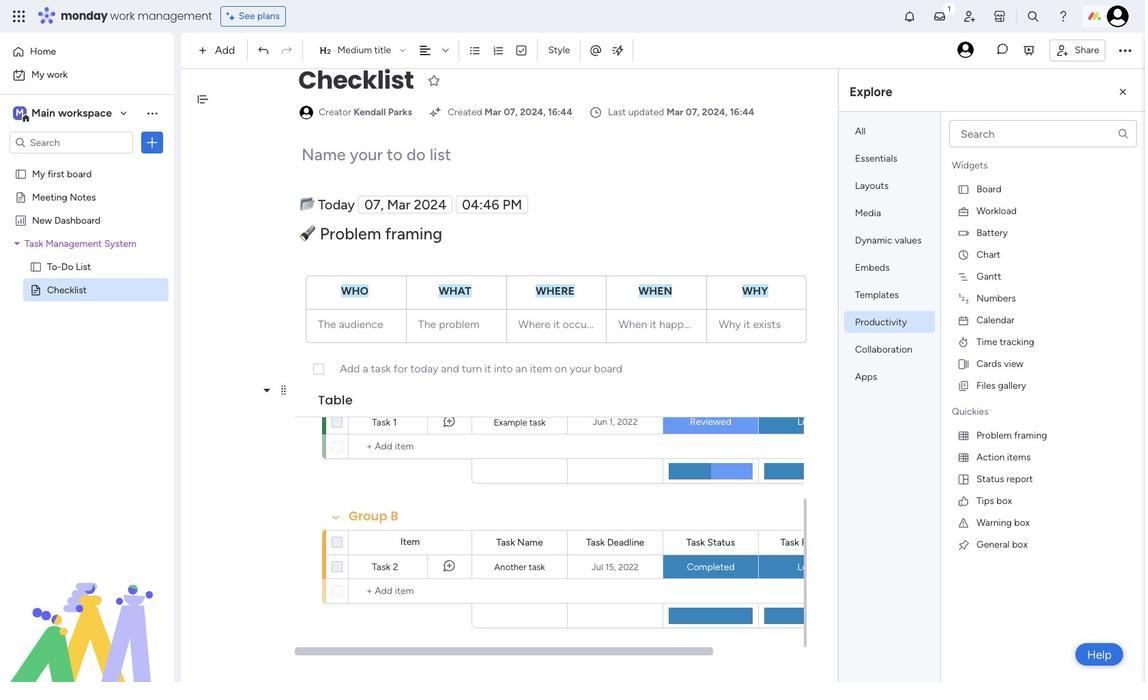 Task type: vqa. For each thing, say whether or not it's contained in the screenshot.
Dynamic
yes



Task type: describe. For each thing, give the bounding box(es) containing it.
search everything image
[[1026, 10, 1040, 23]]

task for example task
[[529, 417, 546, 428]]

files gallery list item
[[947, 375, 1140, 397]]

embeds
[[855, 262, 890, 274]]

system
[[104, 237, 136, 249]]

task for task 2
[[372, 562, 391, 573]]

workspace image
[[13, 106, 27, 121]]

time tracking
[[977, 336, 1034, 348]]

time
[[977, 336, 997, 348]]

1 image
[[943, 1, 955, 16]]

list
[[76, 261, 91, 272]]

15,
[[605, 562, 616, 572]]

updated
[[628, 106, 664, 118]]

completed
[[687, 561, 735, 573]]

1 16:44 from the left
[[548, 106, 573, 118]]

help button
[[1076, 644, 1123, 666]]

chart
[[977, 249, 1001, 260]]

Search in workspace field
[[29, 135, 114, 150]]

add
[[215, 44, 235, 57]]

calendar list item
[[947, 309, 1140, 331]]

mention image
[[589, 43, 603, 57]]

numbered list image
[[492, 44, 505, 57]]

all
[[855, 126, 866, 137]]

1 low from the top
[[797, 416, 815, 428]]

m
[[16, 107, 24, 119]]

box for tips box
[[997, 495, 1012, 507]]

title
[[374, 44, 391, 56]]

management
[[138, 8, 212, 24]]

public board image for checklist
[[29, 283, 42, 296]]

when
[[638, 285, 672, 298]]

jul
[[592, 562, 603, 572]]

created
[[448, 106, 482, 118]]

Group B field
[[345, 508, 402, 525]]

kendall parks image
[[1107, 5, 1129, 27]]

Checklist field
[[295, 63, 417, 98]]

🔦
[[300, 224, 316, 244]]

last updated mar 07, 2024, 16:44
[[608, 106, 755, 118]]

pm
[[503, 197, 522, 213]]

lottie animation image
[[0, 545, 174, 682]]

1 + add item text field from the top
[[356, 439, 466, 455]]

essentials list item
[[844, 147, 935, 169]]

caret down image
[[14, 239, 20, 248]]

meeting notes
[[32, 191, 96, 203]]

reviewed
[[690, 416, 732, 428]]

tips
[[977, 495, 994, 507]]

07, for 16:44
[[504, 106, 518, 118]]

deadline
[[607, 537, 644, 548]]

lottie animation element
[[0, 545, 174, 682]]

list box containing my first board
[[0, 159, 174, 486]]

all list item
[[844, 120, 935, 142]]

last
[[608, 106, 626, 118]]

status report
[[977, 473, 1033, 485]]

cards view
[[977, 358, 1024, 370]]

2022 for jun 1, 2022
[[617, 417, 638, 427]]

collaboration
[[855, 344, 913, 356]]

task for task deadline
[[586, 537, 605, 548]]

0 vertical spatial problem
[[320, 224, 381, 244]]

tips box
[[977, 495, 1012, 507]]

main workspace
[[31, 106, 112, 119]]

1 2024, from the left
[[520, 106, 546, 118]]

add button
[[193, 40, 243, 61]]

creator
[[319, 106, 351, 118]]

plans
[[257, 10, 280, 22]]

items
[[1007, 451, 1031, 463]]

warning box
[[977, 517, 1030, 529]]

task deadline
[[586, 537, 644, 548]]

framing inside list item
[[1014, 430, 1047, 441]]

embeds list item
[[844, 257, 935, 278]]

options image
[[145, 136, 159, 149]]

to-do list
[[47, 261, 91, 272]]

2022 for jul 15, 2022
[[618, 562, 639, 572]]

layouts
[[855, 180, 889, 192]]

task for task name
[[496, 537, 515, 548]]

who
[[341, 285, 369, 298]]

see
[[239, 10, 255, 22]]

group b
[[349, 508, 399, 525]]

new dashboard
[[32, 214, 100, 226]]

gantt list item
[[947, 265, 1140, 287]]

07, for 2024
[[364, 197, 384, 213]]

options image
[[304, 405, 315, 439]]

box for warning box
[[1014, 517, 1030, 529]]

help
[[1087, 648, 1112, 662]]

kendall
[[354, 106, 386, 118]]

my first board
[[32, 168, 92, 179]]

notifications image
[[903, 10, 917, 23]]

checklist image
[[516, 44, 528, 57]]

my for my first board
[[32, 168, 45, 179]]

1 vertical spatial checklist
[[47, 284, 87, 296]]

workload
[[977, 205, 1017, 217]]

Task Deadline field
[[583, 535, 648, 550]]

layouts list item
[[844, 175, 935, 197]]

created mar 07, 2024, 16:44
[[448, 106, 573, 118]]

2 low from the top
[[797, 561, 815, 573]]

b
[[391, 508, 399, 525]]

do
[[61, 261, 73, 272]]

2 horizontal spatial 07,
[[686, 106, 700, 118]]

2024
[[414, 197, 447, 213]]

dynamic values image
[[611, 44, 625, 57]]

jun
[[593, 417, 607, 427]]

creator kendall parks
[[319, 106, 412, 118]]

add to favorites image
[[427, 73, 441, 87]]

cards
[[977, 358, 1002, 370]]

update feed image
[[933, 10, 947, 23]]

status report list item
[[947, 468, 1140, 490]]

monday
[[61, 8, 108, 24]]

templates list item
[[844, 284, 935, 306]]

Table field
[[315, 392, 356, 409]]

view
[[1004, 358, 1024, 370]]

home link
[[8, 41, 166, 63]]

dynamic values list item
[[844, 229, 935, 251]]

dashboard
[[54, 214, 100, 226]]

style button
[[542, 39, 576, 62]]

example
[[494, 417, 527, 428]]

task for task status
[[686, 537, 705, 548]]

medium
[[337, 44, 372, 56]]

my work link
[[8, 64, 166, 86]]

task status
[[686, 537, 735, 548]]

style
[[548, 44, 570, 56]]

checklist inside checklist field
[[298, 63, 414, 98]]

notes
[[70, 191, 96, 203]]

public board image for to-do list
[[29, 260, 42, 273]]

Task Status field
[[683, 535, 739, 550]]

1
[[393, 417, 397, 429]]

task for task management system
[[25, 237, 43, 249]]

action items
[[977, 451, 1031, 463]]

0 horizontal spatial mar
[[387, 197, 411, 213]]

widgets
[[952, 160, 988, 171]]

1,
[[609, 417, 615, 427]]

work for my
[[47, 69, 68, 81]]

main
[[31, 106, 55, 119]]

apps
[[855, 371, 877, 383]]



Task type: locate. For each thing, give the bounding box(es) containing it.
0 horizontal spatial 07,
[[364, 197, 384, 213]]

group
[[349, 508, 387, 525]]

battery list item
[[947, 222, 1140, 244]]

0 horizontal spatial 2024,
[[520, 106, 546, 118]]

1 vertical spatial + add item text field
[[356, 584, 466, 600]]

1 horizontal spatial public board image
[[29, 260, 42, 273]]

0 vertical spatial my
[[31, 69, 45, 81]]

task for task 1
[[372, 417, 391, 429]]

workspace
[[58, 106, 112, 119]]

box
[[997, 495, 1012, 507], [1014, 517, 1030, 529], [1012, 539, 1028, 550]]

1 vertical spatial task
[[529, 562, 545, 573]]

parks
[[388, 106, 412, 118]]

mar right created
[[485, 106, 502, 118]]

numbers list item
[[947, 287, 1140, 309]]

list box
[[0, 159, 174, 486]]

checklist down medium
[[298, 63, 414, 98]]

0 horizontal spatial public board image
[[14, 167, 27, 180]]

box right general
[[1012, 539, 1028, 550]]

1 vertical spatial public board image
[[29, 283, 42, 296]]

gallery
[[998, 380, 1026, 391]]

menu image
[[278, 385, 288, 396]]

home
[[30, 46, 56, 57]]

+ add item text field down 1
[[356, 439, 466, 455]]

0 horizontal spatial problem
[[320, 224, 381, 244]]

battery
[[977, 227, 1008, 239]]

1 horizontal spatial public board image
[[29, 283, 42, 296]]

meeting
[[32, 191, 67, 203]]

1 horizontal spatial 16:44
[[730, 106, 755, 118]]

07, right updated on the top of the page
[[686, 106, 700, 118]]

public board image up public dashboard 'image'
[[14, 190, 27, 203]]

🔦 problem framing
[[300, 224, 442, 244]]

task
[[25, 237, 43, 249], [372, 417, 391, 429], [496, 537, 515, 548], [586, 537, 605, 548], [686, 537, 705, 548], [372, 562, 391, 573]]

task up "jul"
[[586, 537, 605, 548]]

workspace selection element
[[13, 105, 114, 123]]

box inside tips box list item
[[997, 495, 1012, 507]]

public board image
[[14, 167, 27, 180], [29, 283, 42, 296]]

files gallery
[[977, 380, 1026, 391]]

0 horizontal spatial work
[[47, 69, 68, 81]]

07, right created
[[504, 106, 518, 118]]

workload list item
[[947, 200, 1140, 222]]

undo ⌘+z image
[[258, 44, 270, 57]]

1 vertical spatial box
[[1014, 517, 1030, 529]]

1 vertical spatial problem
[[977, 430, 1012, 441]]

problem up action
[[977, 430, 1012, 441]]

productivity list item
[[844, 311, 935, 333]]

2 + add item text field from the top
[[356, 584, 466, 600]]

collaboration list item
[[844, 338, 935, 360]]

public dashboard image
[[14, 214, 27, 227]]

0 horizontal spatial status
[[707, 537, 735, 548]]

public board image
[[14, 190, 27, 203], [29, 260, 42, 273]]

status
[[977, 473, 1004, 485], [707, 537, 735, 548]]

problem down today
[[320, 224, 381, 244]]

see plans
[[239, 10, 280, 22]]

to-
[[47, 261, 61, 272]]

task for another task
[[529, 562, 545, 573]]

1 vertical spatial my
[[32, 168, 45, 179]]

public board image for meeting notes
[[14, 190, 27, 203]]

today
[[318, 197, 355, 213]]

0 horizontal spatial checklist
[[47, 284, 87, 296]]

1 horizontal spatial mar
[[485, 106, 502, 118]]

0 horizontal spatial framing
[[385, 224, 442, 244]]

my left 'first'
[[32, 168, 45, 179]]

+ add item text field down 2
[[356, 584, 466, 600]]

public board image for my first board
[[14, 167, 27, 180]]

what
[[439, 285, 471, 298]]

jul 15, 2022
[[592, 562, 639, 572]]

framing down 2024
[[385, 224, 442, 244]]

box for general box
[[1012, 539, 1028, 550]]

problem inside problem framing list item
[[977, 430, 1012, 441]]

box right tips
[[997, 495, 1012, 507]]

1 horizontal spatial checklist
[[298, 63, 414, 98]]

share button
[[1050, 39, 1106, 61]]

board activity image
[[958, 41, 974, 58]]

cards view list item
[[947, 353, 1140, 375]]

0 vertical spatial low
[[797, 416, 815, 428]]

1 vertical spatial framing
[[1014, 430, 1047, 441]]

work right monday
[[110, 8, 135, 24]]

0 vertical spatial checklist
[[298, 63, 414, 98]]

07, up 🔦 problem framing in the top left of the page
[[364, 197, 384, 213]]

my down home
[[31, 69, 45, 81]]

1 vertical spatial low
[[797, 561, 815, 573]]

2022 right "1,"
[[617, 417, 638, 427]]

task down the name
[[529, 562, 545, 573]]

mar right updated on the top of the page
[[667, 106, 683, 118]]

task management system
[[25, 237, 136, 249]]

management
[[46, 237, 102, 249]]

my inside option
[[31, 69, 45, 81]]

item
[[400, 536, 420, 548]]

0 vertical spatial 2022
[[617, 417, 638, 427]]

first
[[48, 168, 65, 179]]

media list item
[[844, 202, 935, 224]]

box right warning
[[1014, 517, 1030, 529]]

action
[[977, 451, 1005, 463]]

board
[[977, 183, 1002, 195]]

problem framing list item
[[947, 424, 1140, 446]]

invite members image
[[963, 10, 977, 23]]

essentials
[[855, 153, 897, 164]]

task 1
[[372, 417, 397, 429]]

work for monday
[[110, 8, 135, 24]]

1 horizontal spatial work
[[110, 8, 135, 24]]

work inside option
[[47, 69, 68, 81]]

warning box list item
[[947, 512, 1140, 534]]

box inside warning box "list item"
[[1014, 517, 1030, 529]]

share
[[1075, 44, 1099, 56]]

task left 1
[[372, 417, 391, 429]]

gantt
[[977, 271, 1001, 282]]

Search search field
[[949, 120, 1137, 147]]

see plans button
[[220, 6, 286, 27]]

2 16:44 from the left
[[730, 106, 755, 118]]

checklist down do
[[47, 284, 87, 296]]

None field
[[777, 535, 836, 550]]

2022
[[617, 417, 638, 427], [618, 562, 639, 572]]

status inside field
[[707, 537, 735, 548]]

calendar
[[977, 314, 1015, 326]]

tracking
[[1000, 336, 1034, 348]]

0 horizontal spatial 16:44
[[548, 106, 573, 118]]

bulleted list image
[[469, 44, 481, 57]]

tips box list item
[[947, 490, 1140, 512]]

1 horizontal spatial problem
[[977, 430, 1012, 441]]

task right example on the bottom
[[529, 417, 546, 428]]

0 vertical spatial work
[[110, 8, 135, 24]]

select product image
[[12, 10, 26, 23]]

+ Add item text field
[[356, 439, 466, 455], [356, 584, 466, 600]]

framing
[[385, 224, 442, 244], [1014, 430, 1047, 441]]

task 2
[[372, 562, 398, 573]]

dynamic
[[855, 235, 892, 246]]

monday work management
[[61, 8, 212, 24]]

chart list item
[[947, 244, 1140, 265]]

task left 2
[[372, 562, 391, 573]]

time tracking list item
[[947, 331, 1140, 353]]

1 horizontal spatial framing
[[1014, 430, 1047, 441]]

values
[[895, 235, 922, 246]]

help image
[[1056, 10, 1070, 23]]

my for my work
[[31, 69, 45, 81]]

0 vertical spatial + add item text field
[[356, 439, 466, 455]]

problem framing
[[977, 430, 1047, 441]]

0 vertical spatial status
[[977, 473, 1004, 485]]

templates
[[855, 289, 899, 301]]

another
[[494, 562, 527, 573]]

1 vertical spatial status
[[707, 537, 735, 548]]

0 vertical spatial public board image
[[14, 190, 27, 203]]

1 horizontal spatial 2024,
[[702, 106, 728, 118]]

workspace options image
[[145, 106, 159, 120]]

0 vertical spatial box
[[997, 495, 1012, 507]]

1 vertical spatial 2022
[[618, 562, 639, 572]]

2 2024, from the left
[[702, 106, 728, 118]]

04:46 pm
[[462, 197, 522, 213]]

1 vertical spatial public board image
[[29, 260, 42, 273]]

files
[[977, 380, 996, 391]]

problem
[[320, 224, 381, 244], [977, 430, 1012, 441]]

📂
[[300, 197, 315, 213]]

framing up the items
[[1014, 430, 1047, 441]]

apps list item
[[844, 366, 935, 388]]

media
[[855, 207, 881, 219]]

📂 today 07, mar 2024
[[300, 197, 447, 213]]

0 horizontal spatial public board image
[[14, 190, 27, 203]]

work
[[110, 8, 135, 24], [47, 69, 68, 81]]

2 horizontal spatial mar
[[667, 106, 683, 118]]

explore
[[850, 84, 892, 99]]

0 vertical spatial framing
[[385, 224, 442, 244]]

mar
[[485, 106, 502, 118], [667, 106, 683, 118], [387, 197, 411, 213]]

2 vertical spatial box
[[1012, 539, 1028, 550]]

0 vertical spatial public board image
[[14, 167, 27, 180]]

None search field
[[949, 120, 1137, 147]]

1 horizontal spatial status
[[977, 473, 1004, 485]]

mar left 2024
[[387, 197, 411, 213]]

2022 right 15,
[[618, 562, 639, 572]]

action items list item
[[947, 446, 1140, 468]]

new
[[32, 214, 52, 226]]

task up completed
[[686, 537, 705, 548]]

v2 ellipsis image
[[1119, 42, 1132, 59]]

general box list item
[[947, 534, 1140, 556]]

general box
[[977, 539, 1028, 550]]

task name
[[496, 537, 543, 548]]

status up completed
[[707, 537, 735, 548]]

2024,
[[520, 106, 546, 118], [702, 106, 728, 118]]

1 vertical spatial work
[[47, 69, 68, 81]]

0 vertical spatial task
[[529, 417, 546, 428]]

home option
[[8, 41, 166, 63]]

task left the name
[[496, 537, 515, 548]]

box inside general box 'list item'
[[1012, 539, 1028, 550]]

work down home
[[47, 69, 68, 81]]

search image
[[1117, 128, 1129, 140]]

monday marketplace image
[[993, 10, 1007, 23]]

1 horizontal spatial 07,
[[504, 106, 518, 118]]

public board image left to-
[[29, 260, 42, 273]]

report
[[1007, 473, 1033, 485]]

numbers
[[977, 292, 1016, 304]]

warning
[[977, 517, 1012, 529]]

board list item
[[947, 178, 1140, 200]]

Task Name field
[[493, 535, 546, 550]]

another task
[[494, 562, 545, 573]]

status down action
[[977, 473, 1004, 485]]

button padding image
[[1117, 85, 1130, 99]]

option
[[0, 161, 174, 164]]

general
[[977, 539, 1010, 550]]

board
[[67, 168, 92, 179]]

task right caret down 'image'
[[25, 237, 43, 249]]

my work option
[[8, 64, 166, 86]]

status inside list item
[[977, 473, 1004, 485]]



